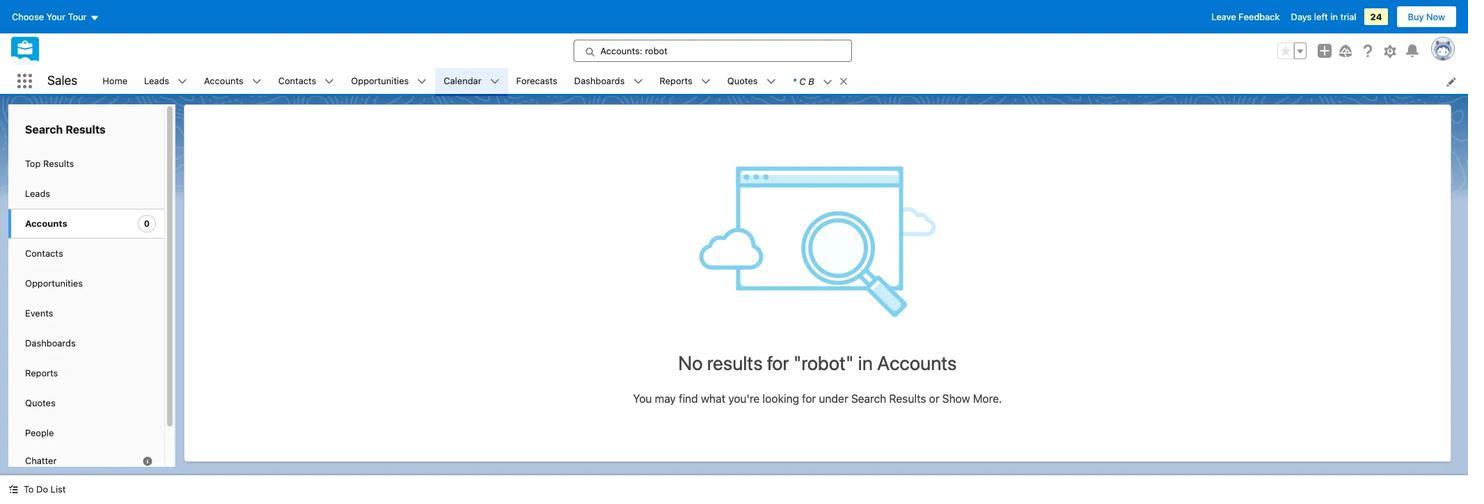 Task type: describe. For each thing, give the bounding box(es) containing it.
results for search results
[[66, 123, 106, 136]]

results for top results
[[43, 158, 74, 169]]

chatter
[[25, 455, 57, 467]]

or
[[929, 393, 940, 405]]

leads inside list item
[[144, 75, 169, 86]]

c
[[800, 76, 806, 87]]

opportunities inside list item
[[351, 75, 409, 86]]

buy now button
[[1396, 6, 1457, 28]]

top
[[25, 158, 41, 169]]

dashboards inside list item
[[574, 75, 625, 86]]

looking
[[763, 393, 799, 405]]

0 horizontal spatial search
[[25, 123, 63, 136]]

leads list item
[[136, 68, 196, 94]]

choose your tour button
[[11, 6, 100, 28]]

2 vertical spatial results
[[890, 393, 926, 405]]

accounts list item
[[196, 68, 270, 94]]

0 horizontal spatial quotes
[[25, 397, 55, 409]]

0
[[144, 219, 150, 229]]

*
[[793, 76, 797, 87]]

0 vertical spatial contacts link
[[270, 68, 325, 94]]

find
[[679, 393, 698, 405]]

* c b
[[793, 76, 814, 87]]

show
[[943, 393, 970, 405]]

tour
[[68, 11, 87, 22]]

"robot"
[[794, 352, 854, 375]]

24
[[1371, 11, 1383, 22]]

you're
[[729, 393, 760, 405]]

quotes list item
[[719, 68, 784, 94]]

trial
[[1341, 11, 1357, 22]]

text default image right b
[[839, 76, 849, 86]]

text default image for opportunities
[[417, 77, 427, 87]]

dashboards list item
[[566, 68, 651, 94]]

what
[[701, 393, 726, 405]]

no
[[678, 352, 703, 375]]

calendar list item
[[435, 68, 508, 94]]

calendar
[[444, 75, 482, 86]]

0 horizontal spatial opportunities link
[[8, 269, 164, 299]]

events
[[25, 308, 53, 319]]

no results for "robot" in accounts
[[678, 352, 957, 375]]

days left in trial
[[1291, 11, 1357, 22]]

1 vertical spatial contacts
[[25, 248, 63, 259]]

text default image for reports
[[701, 77, 711, 87]]

5 text default image from the left
[[823, 77, 833, 87]]

accounts:
[[601, 45, 643, 56]]

1 vertical spatial reports link
[[8, 359, 164, 389]]

now
[[1427, 11, 1446, 22]]

b
[[809, 76, 814, 87]]

contacts inside list item
[[278, 75, 316, 86]]

leave feedback link
[[1212, 11, 1280, 22]]

text default image for accounts
[[252, 77, 262, 87]]

1 horizontal spatial search
[[851, 393, 887, 405]]

text default image for quotes
[[766, 77, 776, 87]]

list containing home
[[94, 68, 1468, 94]]

text default image for leads
[[178, 77, 187, 87]]

list item containing *
[[784, 68, 855, 94]]

accounts: robot
[[601, 45, 668, 56]]

choose
[[12, 11, 44, 22]]



Task type: vqa. For each thing, say whether or not it's contained in the screenshot.
When
no



Task type: locate. For each thing, give the bounding box(es) containing it.
quotes down accounts: robot button
[[727, 75, 758, 86]]

list
[[94, 68, 1468, 94]]

1 horizontal spatial contacts
[[278, 75, 316, 86]]

list
[[51, 484, 66, 495]]

1 vertical spatial leads
[[25, 188, 50, 199]]

events link
[[8, 299, 164, 329]]

people
[[25, 427, 54, 438]]

0 vertical spatial quotes link
[[719, 68, 766, 94]]

leave
[[1212, 11, 1236, 22]]

home
[[103, 75, 127, 86]]

1 vertical spatial opportunities link
[[8, 269, 164, 299]]

you may find what you're looking for under search results or show more.
[[633, 393, 1002, 405]]

search up top results
[[25, 123, 63, 136]]

forecasts
[[516, 75, 558, 86]]

reports link up "people" link
[[8, 359, 164, 389]]

to do list
[[24, 484, 66, 495]]

top results link
[[8, 149, 164, 179]]

0 vertical spatial opportunities link
[[343, 68, 417, 94]]

1 horizontal spatial quotes link
[[719, 68, 766, 94]]

text default image inside calendar list item
[[490, 77, 500, 87]]

1 vertical spatial results
[[43, 158, 74, 169]]

0 vertical spatial for
[[767, 352, 789, 375]]

text default image left "*"
[[766, 77, 776, 87]]

leads link right home
[[136, 68, 178, 94]]

chatter link
[[8, 448, 164, 475]]

3 text default image from the left
[[490, 77, 500, 87]]

search right the under
[[851, 393, 887, 405]]

choose your tour
[[12, 11, 87, 22]]

1 horizontal spatial dashboards
[[574, 75, 625, 86]]

leads down top
[[25, 188, 50, 199]]

accounts up or
[[877, 352, 957, 375]]

1 vertical spatial dashboards
[[25, 338, 76, 349]]

results
[[707, 352, 763, 375]]

0 vertical spatial reports link
[[651, 68, 701, 94]]

text default image right b
[[823, 77, 833, 87]]

1 vertical spatial opportunities
[[25, 278, 83, 289]]

4 text default image from the left
[[633, 77, 643, 87]]

dashboards link down accounts:
[[566, 68, 633, 94]]

calendar link
[[435, 68, 490, 94]]

feedback
[[1239, 11, 1280, 22]]

leads link down top results
[[8, 179, 164, 209]]

1 horizontal spatial leads
[[144, 75, 169, 86]]

people link
[[8, 418, 164, 448]]

0 vertical spatial leads
[[144, 75, 169, 86]]

quotes link down accounts: robot button
[[719, 68, 766, 94]]

left
[[1315, 11, 1328, 22]]

0 vertical spatial contacts
[[278, 75, 316, 86]]

1 horizontal spatial dashboards link
[[566, 68, 633, 94]]

0 vertical spatial opportunities
[[351, 75, 409, 86]]

0 horizontal spatial reports
[[25, 367, 58, 379]]

0 horizontal spatial contacts
[[25, 248, 63, 259]]

contacts
[[278, 75, 316, 86], [25, 248, 63, 259]]

in right "robot"
[[858, 352, 873, 375]]

leads link
[[136, 68, 178, 94], [8, 179, 164, 209]]

text default image inside to do list button
[[8, 485, 18, 495]]

text default image for contacts
[[325, 77, 334, 87]]

to
[[24, 484, 34, 495]]

your
[[46, 11, 65, 22]]

text default image left the accounts link
[[178, 77, 187, 87]]

accounts down top results
[[25, 218, 67, 229]]

results left or
[[890, 393, 926, 405]]

2 text default image from the left
[[325, 77, 334, 87]]

opportunities link
[[343, 68, 417, 94], [8, 269, 164, 299]]

quotes up people
[[25, 397, 55, 409]]

1 vertical spatial leads link
[[8, 179, 164, 209]]

0 horizontal spatial quotes link
[[8, 389, 164, 418]]

buy
[[1408, 11, 1424, 22]]

0 horizontal spatial accounts
[[25, 218, 67, 229]]

0 vertical spatial reports
[[660, 75, 693, 86]]

you
[[633, 393, 652, 405]]

accounts right leads list item
[[204, 75, 243, 86]]

reports link down robot
[[651, 68, 701, 94]]

0 vertical spatial in
[[1331, 11, 1338, 22]]

under
[[819, 393, 849, 405]]

top results
[[25, 158, 74, 169]]

text default image down accounts: robot
[[633, 77, 643, 87]]

text default image for calendar
[[490, 77, 500, 87]]

text default image inside contacts list item
[[325, 77, 334, 87]]

0 horizontal spatial reports link
[[8, 359, 164, 389]]

search
[[25, 123, 63, 136], [851, 393, 887, 405]]

2 vertical spatial accounts
[[877, 352, 957, 375]]

reports down robot
[[660, 75, 693, 86]]

leave feedback
[[1212, 11, 1280, 22]]

dashboards
[[574, 75, 625, 86], [25, 338, 76, 349]]

0 vertical spatial accounts
[[204, 75, 243, 86]]

results right top
[[43, 158, 74, 169]]

robot
[[645, 45, 668, 56]]

1 horizontal spatial opportunities
[[351, 75, 409, 86]]

for left the under
[[802, 393, 816, 405]]

for
[[767, 352, 789, 375], [802, 393, 816, 405]]

contacts right accounts list item
[[278, 75, 316, 86]]

2 horizontal spatial accounts
[[877, 352, 957, 375]]

forecasts link
[[508, 68, 566, 94]]

reports list item
[[651, 68, 719, 94]]

dashboards link down the events
[[8, 329, 164, 359]]

text default image inside quotes list item
[[766, 77, 776, 87]]

1 vertical spatial quotes
[[25, 397, 55, 409]]

reports inside list item
[[660, 75, 693, 86]]

1 horizontal spatial quotes
[[727, 75, 758, 86]]

1 horizontal spatial accounts
[[204, 75, 243, 86]]

in
[[1331, 11, 1338, 22], [858, 352, 873, 375]]

text default image left contacts list item
[[252, 77, 262, 87]]

may
[[655, 393, 676, 405]]

opportunities list item
[[343, 68, 435, 94]]

0 vertical spatial results
[[66, 123, 106, 136]]

group
[[1278, 42, 1307, 59]]

quotes
[[727, 75, 758, 86], [25, 397, 55, 409]]

text default image left calendar link
[[417, 77, 427, 87]]

0 horizontal spatial dashboards
[[25, 338, 76, 349]]

1 horizontal spatial reports
[[660, 75, 693, 86]]

0 horizontal spatial leads
[[25, 188, 50, 199]]

more.
[[973, 393, 1002, 405]]

text default image inside accounts list item
[[252, 77, 262, 87]]

accounts inside list item
[[204, 75, 243, 86]]

accounts
[[204, 75, 243, 86], [25, 218, 67, 229], [877, 352, 957, 375]]

0 horizontal spatial for
[[767, 352, 789, 375]]

reports
[[660, 75, 693, 86], [25, 367, 58, 379]]

text default image left to
[[8, 485, 18, 495]]

results
[[66, 123, 106, 136], [43, 158, 74, 169], [890, 393, 926, 405]]

quotes inside list item
[[727, 75, 758, 86]]

1 vertical spatial dashboards link
[[8, 329, 164, 359]]

1 vertical spatial search
[[851, 393, 887, 405]]

dashboards down accounts:
[[574, 75, 625, 86]]

text default image inside leads list item
[[178, 77, 187, 87]]

0 horizontal spatial contacts link
[[8, 239, 164, 269]]

quotes link up people
[[8, 389, 164, 418]]

leads right home
[[144, 75, 169, 86]]

1 vertical spatial quotes link
[[8, 389, 164, 418]]

sales
[[47, 73, 77, 88]]

1 horizontal spatial reports link
[[651, 68, 701, 94]]

reports up people
[[25, 367, 58, 379]]

text default image right calendar
[[490, 77, 500, 87]]

for up looking
[[767, 352, 789, 375]]

text default image down accounts: robot button
[[701, 77, 711, 87]]

1 vertical spatial accounts
[[25, 218, 67, 229]]

contacts link
[[270, 68, 325, 94], [8, 239, 164, 269]]

leads
[[144, 75, 169, 86], [25, 188, 50, 199]]

0 horizontal spatial dashboards link
[[8, 329, 164, 359]]

0 horizontal spatial opportunities
[[25, 278, 83, 289]]

text default image inside dashboards list item
[[633, 77, 643, 87]]

text default image left opportunities list item at top left
[[325, 77, 334, 87]]

1 vertical spatial for
[[802, 393, 816, 405]]

1 horizontal spatial in
[[1331, 11, 1338, 22]]

home link
[[94, 68, 136, 94]]

search results
[[25, 123, 106, 136]]

0 vertical spatial leads link
[[136, 68, 178, 94]]

1 horizontal spatial contacts link
[[270, 68, 325, 94]]

text default image inside opportunities list item
[[417, 77, 427, 87]]

1 vertical spatial contacts link
[[8, 239, 164, 269]]

days
[[1291, 11, 1312, 22]]

dashboards link
[[566, 68, 633, 94], [8, 329, 164, 359]]

text default image
[[839, 76, 849, 86], [252, 77, 262, 87], [417, 77, 427, 87], [701, 77, 711, 87], [766, 77, 776, 87], [8, 485, 18, 495]]

dashboards down the events
[[25, 338, 76, 349]]

0 vertical spatial search
[[25, 123, 63, 136]]

text default image
[[178, 77, 187, 87], [325, 77, 334, 87], [490, 77, 500, 87], [633, 77, 643, 87], [823, 77, 833, 87]]

1 vertical spatial reports
[[25, 367, 58, 379]]

quotes link
[[719, 68, 766, 94], [8, 389, 164, 418]]

contacts list item
[[270, 68, 343, 94]]

list item
[[784, 68, 855, 94]]

1 text default image from the left
[[178, 77, 187, 87]]

to do list button
[[0, 476, 74, 503]]

in right left
[[1331, 11, 1338, 22]]

opportunities
[[351, 75, 409, 86], [25, 278, 83, 289]]

accounts link
[[196, 68, 252, 94]]

1 horizontal spatial opportunities link
[[343, 68, 417, 94]]

1 vertical spatial in
[[858, 352, 873, 375]]

contacts up the events
[[25, 248, 63, 259]]

0 vertical spatial dashboards
[[574, 75, 625, 86]]

0 vertical spatial quotes
[[727, 75, 758, 86]]

text default image for dashboards
[[633, 77, 643, 87]]

results up top results link
[[66, 123, 106, 136]]

text default image inside 'reports' list item
[[701, 77, 711, 87]]

0 horizontal spatial in
[[858, 352, 873, 375]]

buy now
[[1408, 11, 1446, 22]]

do
[[36, 484, 48, 495]]

reports link
[[651, 68, 701, 94], [8, 359, 164, 389]]

0 vertical spatial dashboards link
[[566, 68, 633, 94]]

1 horizontal spatial for
[[802, 393, 816, 405]]

accounts: robot button
[[573, 40, 852, 62]]



